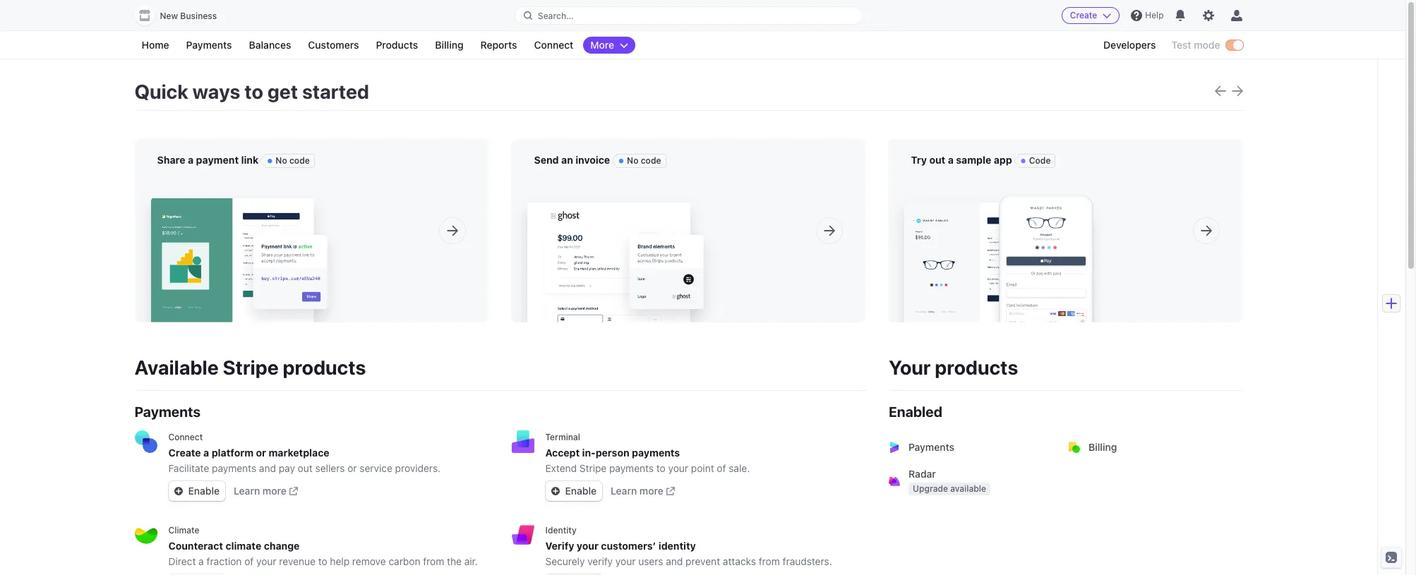 Task type: vqa. For each thing, say whether or not it's contained in the screenshot.
TREASURY
no



Task type: describe. For each thing, give the bounding box(es) containing it.
identity
[[659, 540, 696, 552]]

1 products from the left
[[283, 356, 366, 379]]

no code for sending
[[627, 155, 661, 166]]

create button
[[1062, 7, 1120, 24]]

code for subscription
[[289, 155, 310, 166]]

share
[[157, 154, 185, 166]]

service
[[360, 463, 393, 475]]

more for to
[[640, 485, 664, 497]]

securely
[[546, 556, 585, 568]]

connect for connect
[[534, 39, 574, 51]]

of inside terminal accept in-person payments extend stripe payments to your point of sale.
[[717, 463, 726, 475]]

users
[[639, 556, 663, 568]]

providers.
[[395, 463, 441, 475]]

verify
[[546, 540, 574, 552]]

connect link
[[527, 37, 581, 54]]

quick
[[135, 80, 188, 103]]

enable for stripe
[[565, 485, 597, 497]]

prevent
[[686, 556, 720, 568]]

new business
[[160, 11, 217, 21]]

radar
[[908, 468, 936, 480]]

sharing
[[308, 174, 341, 186]]

1 horizontal spatial out
[[930, 154, 946, 166]]

page. inside collect a payment by sending a branded invoice email and payment page.
[[596, 189, 622, 201]]

identity verify your customers' identity securely verify your users and prevent attacks from fraudsters.
[[546, 525, 832, 568]]

invoice inside collect a payment by sending a branded invoice email and payment page.
[[720, 174, 752, 186]]

air.
[[464, 556, 478, 568]]

help
[[1146, 10, 1164, 20]]

marketplace
[[269, 447, 329, 459]]

your up verify
[[577, 540, 599, 552]]

and for identity verify your customers' identity securely verify your users and prevent attacks from fraudsters.
[[666, 556, 683, 568]]

home
[[142, 39, 169, 51]]

from inside climate counteract climate change direct a fraction of your revenue to help remove carbon from the air.
[[423, 556, 444, 568]]

2 vertical spatial payments
[[908, 441, 954, 453]]

enable link for stripe
[[546, 482, 602, 501]]

connect create a platform or marketplace facilitate payments and pay out sellers or service providers.
[[168, 432, 441, 475]]

the
[[447, 556, 462, 568]]

test
[[1172, 39, 1192, 51]]

counteract
[[168, 540, 223, 552]]

climate counteract climate change direct a fraction of your revenue to help remove carbon from the air.
[[168, 525, 478, 568]]

or inside "sell a product or subscription by sharing a link to a checkout page."
[[223, 174, 232, 186]]

and for collect a payment by sending a branded invoice email and payment page.
[[534, 189, 551, 201]]

1 vertical spatial payments
[[135, 404, 201, 420]]

help
[[330, 556, 350, 568]]

learn more link for to
[[611, 484, 675, 499]]

payment for link
[[196, 154, 239, 166]]

an
[[561, 154, 573, 166]]

available stripe products
[[135, 356, 366, 379]]

no for subscription
[[276, 155, 287, 166]]

person
[[596, 447, 630, 459]]

link inside "sell a product or subscription by sharing a link to a checkout page."
[[352, 174, 368, 186]]

reports
[[481, 39, 517, 51]]

shift section content right image
[[1232, 85, 1243, 96]]

code
[[1029, 155, 1051, 166]]

available
[[950, 484, 986, 494]]

create inside create button
[[1070, 10, 1098, 20]]

carbon
[[389, 556, 421, 568]]

learn more link for and
[[234, 484, 298, 499]]

email
[[755, 174, 779, 186]]

quick ways to get started
[[135, 80, 369, 103]]

1 horizontal spatial billing link
[[1060, 431, 1243, 465]]

product
[[184, 174, 220, 186]]

learn for and
[[234, 485, 260, 497]]

accept
[[546, 447, 580, 459]]

customers link
[[301, 37, 366, 54]]

your down customers'
[[616, 556, 636, 568]]

test mode
[[1172, 39, 1221, 51]]

enable for facilitate
[[188, 485, 220, 497]]

of inside climate counteract climate change direct a fraction of your revenue to help remove carbon from the air.
[[244, 556, 254, 568]]

Search… search field
[[515, 7, 862, 24]]

change
[[264, 540, 300, 552]]

and inside connect create a platform or marketplace facilitate payments and pay out sellers or service providers.
[[259, 463, 276, 475]]

customers
[[308, 39, 359, 51]]

facilitate
[[168, 463, 209, 475]]

collect
[[534, 174, 566, 186]]

share a payment link
[[157, 154, 259, 166]]

learn more for to
[[611, 485, 664, 497]]

to left get on the top left of the page
[[245, 80, 263, 103]]

customers'
[[601, 540, 656, 552]]

send
[[534, 154, 559, 166]]

0 horizontal spatial billing
[[435, 39, 464, 51]]

subscription
[[235, 174, 291, 186]]

ways
[[192, 80, 240, 103]]

out inside connect create a platform or marketplace facilitate payments and pay out sellers or service providers.
[[298, 463, 313, 475]]

search…
[[538, 10, 574, 21]]

sellers
[[315, 463, 345, 475]]

collect a payment by sending a branded invoice email and payment page.
[[534, 174, 779, 201]]

climate
[[168, 525, 200, 536]]

payments right person
[[632, 447, 680, 459]]

to inside "sell a product or subscription by sharing a link to a checkout page."
[[370, 174, 379, 186]]

no for sending
[[627, 155, 639, 166]]

your products
[[889, 356, 1018, 379]]

1 horizontal spatial or
[[256, 447, 266, 459]]

identity
[[546, 525, 577, 536]]

a inside connect create a platform or marketplace facilitate payments and pay out sellers or service providers.
[[203, 447, 209, 459]]

app
[[994, 154, 1012, 166]]

upgrade
[[913, 484, 948, 494]]

mode
[[1194, 39, 1221, 51]]

your inside climate counteract climate change direct a fraction of your revenue to help remove carbon from the air.
[[256, 556, 276, 568]]

stripe inside terminal accept in-person payments extend stripe payments to your point of sale.
[[580, 463, 607, 475]]

help button
[[1126, 4, 1170, 27]]



Task type: locate. For each thing, give the bounding box(es) containing it.
code for sending
[[641, 155, 661, 166]]

1 horizontal spatial no
[[627, 155, 639, 166]]

products link
[[369, 37, 425, 54]]

payment down collect
[[554, 189, 593, 201]]

1 horizontal spatial more
[[640, 485, 664, 497]]

0 horizontal spatial enable link
[[168, 482, 225, 501]]

your
[[668, 463, 689, 475], [577, 540, 599, 552], [256, 556, 276, 568], [616, 556, 636, 568]]

and down collect
[[534, 189, 551, 201]]

1 horizontal spatial learn more link
[[611, 484, 675, 499]]

1 learn more from the left
[[234, 485, 287, 497]]

create inside connect create a platform or marketplace facilitate payments and pay out sellers or service providers.
[[168, 447, 201, 459]]

2 horizontal spatial or
[[348, 463, 357, 475]]

1 learn from the left
[[234, 485, 260, 497]]

payment for by
[[577, 174, 616, 186]]

learn more down the 'pay'
[[234, 485, 287, 497]]

payments
[[186, 39, 232, 51], [135, 404, 201, 420], [908, 441, 954, 453]]

direct
[[168, 556, 196, 568]]

1 vertical spatial stripe
[[580, 463, 607, 475]]

0 horizontal spatial enable
[[188, 485, 220, 497]]

new
[[160, 11, 178, 21]]

2 vertical spatial and
[[666, 556, 683, 568]]

payments down business on the left top of the page
[[186, 39, 232, 51]]

0 horizontal spatial page.
[[202, 189, 227, 201]]

1 more from the left
[[263, 485, 287, 497]]

your
[[889, 356, 931, 379]]

1 horizontal spatial no code
[[627, 155, 661, 166]]

1 vertical spatial payment
[[577, 174, 616, 186]]

0 horizontal spatial learn more
[[234, 485, 287, 497]]

0 horizontal spatial no code
[[276, 155, 310, 166]]

and inside identity verify your customers' identity securely verify your users and prevent attacks from fraudsters.
[[666, 556, 683, 568]]

1 vertical spatial link
[[352, 174, 368, 186]]

payments link
[[179, 37, 239, 54], [880, 431, 1063, 465]]

toolbar
[[1215, 85, 1243, 99]]

pay
[[279, 463, 295, 475]]

your left point
[[668, 463, 689, 475]]

0 vertical spatial payments link
[[179, 37, 239, 54]]

1 vertical spatial billing
[[1089, 441, 1117, 453]]

2 enable from the left
[[565, 485, 597, 497]]

0 vertical spatial payment
[[196, 154, 239, 166]]

out
[[930, 154, 946, 166], [298, 463, 313, 475]]

more button
[[584, 37, 636, 54]]

by
[[294, 174, 305, 186], [619, 174, 630, 186]]

learn for to
[[611, 485, 637, 497]]

from left the
[[423, 556, 444, 568]]

out right try
[[930, 154, 946, 166]]

learn more down terminal accept in-person payments extend stripe payments to your point of sale.
[[611, 485, 664, 497]]

2 no from the left
[[627, 155, 639, 166]]

learn
[[234, 485, 260, 497], [611, 485, 637, 497]]

business
[[180, 11, 217, 21]]

get
[[268, 80, 298, 103]]

to inside terminal accept in-person payments extend stripe payments to your point of sale.
[[657, 463, 666, 475]]

0 vertical spatial or
[[223, 174, 232, 186]]

from right "attacks"
[[759, 556, 780, 568]]

invoice left email
[[720, 174, 752, 186]]

svg image
[[174, 487, 183, 496]]

1 no from the left
[[276, 155, 287, 166]]

create up 'facilitate'
[[168, 447, 201, 459]]

1 vertical spatial billing link
[[1060, 431, 1243, 465]]

new business button
[[135, 6, 231, 25]]

2 learn more link from the left
[[611, 484, 675, 499]]

balances link
[[242, 37, 298, 54]]

1 horizontal spatial of
[[717, 463, 726, 475]]

connect
[[534, 39, 574, 51], [168, 432, 203, 443]]

enable link for facilitate
[[168, 482, 225, 501]]

of
[[717, 463, 726, 475], [244, 556, 254, 568]]

your down change
[[256, 556, 276, 568]]

0 horizontal spatial stripe
[[223, 356, 279, 379]]

1 horizontal spatial enable
[[565, 485, 597, 497]]

developers link
[[1097, 37, 1163, 54]]

1 vertical spatial of
[[244, 556, 254, 568]]

to left point
[[657, 463, 666, 475]]

0 horizontal spatial payments link
[[179, 37, 239, 54]]

2 no code from the left
[[627, 155, 661, 166]]

payments down available
[[135, 404, 201, 420]]

1 enable link from the left
[[168, 482, 225, 501]]

svg image
[[551, 487, 560, 496]]

page. down send an invoice
[[596, 189, 622, 201]]

2 by from the left
[[619, 174, 630, 186]]

code up sharing
[[289, 155, 310, 166]]

sending
[[633, 174, 669, 186]]

verify
[[588, 556, 613, 568]]

to right sharing
[[370, 174, 379, 186]]

0 horizontal spatial billing link
[[428, 37, 471, 54]]

0 horizontal spatial no
[[276, 155, 287, 166]]

0 horizontal spatial link
[[241, 154, 259, 166]]

send an invoice
[[534, 154, 610, 166]]

1 horizontal spatial page.
[[596, 189, 622, 201]]

1 vertical spatial create
[[168, 447, 201, 459]]

0 horizontal spatial learn more link
[[234, 484, 298, 499]]

2 learn from the left
[[611, 485, 637, 497]]

billing link
[[428, 37, 471, 54], [1060, 431, 1243, 465]]

balances
[[249, 39, 291, 51]]

1 horizontal spatial by
[[619, 174, 630, 186]]

1 horizontal spatial and
[[534, 189, 551, 201]]

by left sharing
[[294, 174, 305, 186]]

1 horizontal spatial invoice
[[720, 174, 752, 186]]

platform
[[212, 447, 254, 459]]

0 vertical spatial of
[[717, 463, 726, 475]]

1 vertical spatial invoice
[[720, 174, 752, 186]]

0 vertical spatial create
[[1070, 10, 1098, 20]]

of left sale.
[[717, 463, 726, 475]]

fraction
[[207, 556, 242, 568]]

payment down send an invoice
[[577, 174, 616, 186]]

1 horizontal spatial create
[[1070, 10, 1098, 20]]

2 vertical spatial or
[[348, 463, 357, 475]]

enable
[[188, 485, 220, 497], [565, 485, 597, 497]]

1 horizontal spatial enable link
[[546, 482, 602, 501]]

2 vertical spatial payment
[[554, 189, 593, 201]]

payments for facilitate payments and pay out sellers or service providers.
[[212, 463, 256, 475]]

connect inside connect link
[[534, 39, 574, 51]]

link up subscription
[[241, 154, 259, 166]]

available
[[135, 356, 219, 379]]

0 horizontal spatial learn
[[234, 485, 260, 497]]

0 horizontal spatial of
[[244, 556, 254, 568]]

enable right svg icon on the left bottom of the page
[[188, 485, 220, 497]]

by left "sending"
[[619, 174, 630, 186]]

or
[[223, 174, 232, 186], [256, 447, 266, 459], [348, 463, 357, 475]]

attacks
[[723, 556, 756, 568]]

enable link down 'facilitate'
[[168, 482, 225, 501]]

by inside "sell a product or subscription by sharing a link to a checkout page."
[[294, 174, 305, 186]]

fraudsters.
[[783, 556, 832, 568]]

connect up 'facilitate'
[[168, 432, 203, 443]]

1 vertical spatial out
[[298, 463, 313, 475]]

0 horizontal spatial from
[[423, 556, 444, 568]]

by inside collect a payment by sending a branded invoice email and payment page.
[[619, 174, 630, 186]]

more
[[591, 39, 614, 51]]

invoice
[[576, 154, 610, 166], [720, 174, 752, 186]]

and inside collect a payment by sending a branded invoice email and payment page.
[[534, 189, 551, 201]]

1 learn more link from the left
[[234, 484, 298, 499]]

stripe
[[223, 356, 279, 379], [580, 463, 607, 475]]

1 by from the left
[[294, 174, 305, 186]]

products
[[283, 356, 366, 379], [935, 356, 1018, 379]]

learn more link down terminal accept in-person payments extend stripe payments to your point of sale.
[[611, 484, 675, 499]]

payment up product
[[196, 154, 239, 166]]

in-
[[582, 447, 596, 459]]

1 horizontal spatial link
[[352, 174, 368, 186]]

0 vertical spatial link
[[241, 154, 259, 166]]

try
[[911, 154, 927, 166]]

2 page. from the left
[[596, 189, 622, 201]]

1 horizontal spatial payments link
[[880, 431, 1063, 465]]

enable link
[[168, 482, 225, 501], [546, 482, 602, 501]]

checkout
[[157, 189, 199, 201]]

0 horizontal spatial out
[[298, 463, 313, 475]]

learn down person
[[611, 485, 637, 497]]

enabled
[[889, 404, 942, 420]]

no code for subscription
[[276, 155, 310, 166]]

shift section content left image
[[1215, 85, 1226, 96]]

or right platform
[[256, 447, 266, 459]]

from
[[423, 556, 444, 568], [759, 556, 780, 568]]

climate
[[226, 540, 261, 552]]

1 code from the left
[[289, 155, 310, 166]]

sample
[[956, 154, 992, 166]]

2 products from the left
[[935, 356, 1018, 379]]

learn more for and
[[234, 485, 287, 497]]

2 code from the left
[[641, 155, 661, 166]]

connect down the search…
[[534, 39, 574, 51]]

sell a product or subscription by sharing a link to a checkout page.
[[157, 174, 388, 201]]

1 vertical spatial and
[[259, 463, 276, 475]]

0 horizontal spatial invoice
[[576, 154, 610, 166]]

no code up "sell a product or subscription by sharing a link to a checkout page."
[[276, 155, 310, 166]]

0 horizontal spatial by
[[294, 174, 305, 186]]

point
[[691, 463, 714, 475]]

0 vertical spatial invoice
[[576, 154, 610, 166]]

1 from from the left
[[423, 556, 444, 568]]

a inside climate counteract climate change direct a fraction of your revenue to help remove carbon from the air.
[[199, 556, 204, 568]]

Search… text field
[[515, 7, 862, 24]]

1 no code from the left
[[276, 155, 310, 166]]

1 horizontal spatial connect
[[534, 39, 574, 51]]

2 from from the left
[[759, 556, 780, 568]]

sale.
[[729, 463, 750, 475]]

of down climate
[[244, 556, 254, 568]]

0 horizontal spatial and
[[259, 463, 276, 475]]

0 vertical spatial payments
[[186, 39, 232, 51]]

branded
[[680, 174, 718, 186]]

1 horizontal spatial from
[[759, 556, 780, 568]]

0 vertical spatial and
[[534, 189, 551, 201]]

more for and
[[263, 485, 287, 497]]

your inside terminal accept in-person payments extend stripe payments to your point of sale.
[[668, 463, 689, 475]]

payments link up available
[[880, 431, 1063, 465]]

no code
[[276, 155, 310, 166], [627, 155, 661, 166]]

connect for connect create a platform or marketplace facilitate payments and pay out sellers or service providers.
[[168, 432, 203, 443]]

and down identity
[[666, 556, 683, 568]]

code up "sending"
[[641, 155, 661, 166]]

more down terminal accept in-person payments extend stripe payments to your point of sale.
[[640, 485, 664, 497]]

0 horizontal spatial connect
[[168, 432, 203, 443]]

or right "sellers"
[[348, 463, 357, 475]]

connect inside connect create a platform or marketplace facilitate payments and pay out sellers or service providers.
[[168, 432, 203, 443]]

more
[[263, 485, 287, 497], [640, 485, 664, 497]]

0 vertical spatial out
[[930, 154, 946, 166]]

enable right svg image
[[565, 485, 597, 497]]

or right product
[[223, 174, 232, 186]]

2 horizontal spatial and
[[666, 556, 683, 568]]

terminal
[[546, 432, 580, 443]]

0 vertical spatial connect
[[534, 39, 574, 51]]

and
[[534, 189, 551, 201], [259, 463, 276, 475], [666, 556, 683, 568]]

1 vertical spatial connect
[[168, 432, 203, 443]]

learn more
[[234, 485, 287, 497], [611, 485, 664, 497]]

no up subscription
[[276, 155, 287, 166]]

no code up "sending"
[[627, 155, 661, 166]]

payments link down business on the left top of the page
[[179, 37, 239, 54]]

0 horizontal spatial products
[[283, 356, 366, 379]]

to inside climate counteract climate change direct a fraction of your revenue to help remove carbon from the air.
[[318, 556, 327, 568]]

extend
[[546, 463, 577, 475]]

2 enable link from the left
[[546, 482, 602, 501]]

1 page. from the left
[[202, 189, 227, 201]]

reports link
[[473, 37, 524, 54]]

learn down platform
[[234, 485, 260, 497]]

out down marketplace
[[298, 463, 313, 475]]

revenue
[[279, 556, 316, 568]]

developers
[[1104, 39, 1156, 51]]

1 horizontal spatial products
[[935, 356, 1018, 379]]

try out a sample app
[[911, 154, 1012, 166]]

0 horizontal spatial or
[[223, 174, 232, 186]]

0 horizontal spatial code
[[289, 155, 310, 166]]

payment
[[196, 154, 239, 166], [577, 174, 616, 186], [554, 189, 593, 201]]

learn more link down the 'pay'
[[234, 484, 298, 499]]

sell
[[157, 174, 174, 186]]

products
[[376, 39, 418, 51]]

remove
[[352, 556, 386, 568]]

1 horizontal spatial code
[[641, 155, 661, 166]]

0 horizontal spatial more
[[263, 485, 287, 497]]

1 horizontal spatial billing
[[1089, 441, 1117, 453]]

page. inside "sell a product or subscription by sharing a link to a checkout page."
[[202, 189, 227, 201]]

enable link down extend
[[546, 482, 602, 501]]

1 horizontal spatial stripe
[[580, 463, 607, 475]]

1 vertical spatial payments link
[[880, 431, 1063, 465]]

0 vertical spatial billing
[[435, 39, 464, 51]]

1 vertical spatial or
[[256, 447, 266, 459]]

payments down person
[[609, 463, 654, 475]]

billing
[[435, 39, 464, 51], [1089, 441, 1117, 453]]

2 more from the left
[[640, 485, 664, 497]]

1 enable from the left
[[188, 485, 220, 497]]

0 vertical spatial stripe
[[223, 356, 279, 379]]

link right sharing
[[352, 174, 368, 186]]

page. down product
[[202, 189, 227, 201]]

code
[[289, 155, 310, 166], [641, 155, 661, 166]]

from inside identity verify your customers' identity securely verify your users and prevent attacks from fraudsters.
[[759, 556, 780, 568]]

more down the 'pay'
[[263, 485, 287, 497]]

terminal accept in-person payments extend stripe payments to your point of sale.
[[546, 432, 750, 475]]

1 horizontal spatial learn more
[[611, 485, 664, 497]]

payments down platform
[[212, 463, 256, 475]]

home link
[[135, 37, 176, 54]]

payments up radar
[[908, 441, 954, 453]]

no up "sending"
[[627, 155, 639, 166]]

payments inside connect create a platform or marketplace facilitate payments and pay out sellers or service providers.
[[212, 463, 256, 475]]

0 horizontal spatial create
[[168, 447, 201, 459]]

and left the 'pay'
[[259, 463, 276, 475]]

create up developers link
[[1070, 10, 1098, 20]]

payments for extend stripe payments to your point of sale.
[[609, 463, 654, 475]]

2 learn more from the left
[[611, 485, 664, 497]]

to left help
[[318, 556, 327, 568]]

invoice right an
[[576, 154, 610, 166]]

started
[[302, 80, 369, 103]]

radar upgrade available
[[908, 468, 986, 494]]

0 vertical spatial billing link
[[428, 37, 471, 54]]

1 horizontal spatial learn
[[611, 485, 637, 497]]



